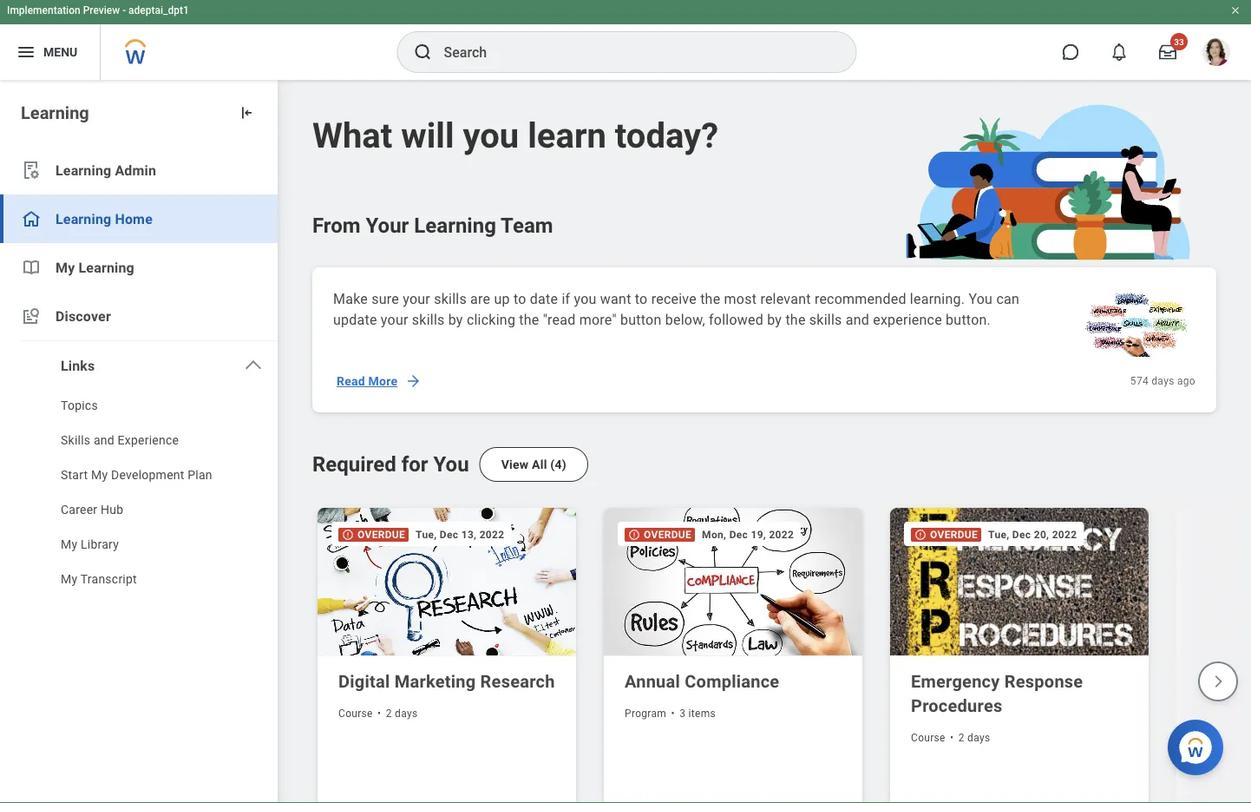 Task type: vqa. For each thing, say whether or not it's contained in the screenshot.
33 button
yes



Task type: describe. For each thing, give the bounding box(es) containing it.
course for emergency response procedures
[[912, 731, 946, 744]]

2 days for emergency
[[959, 731, 991, 744]]

most
[[725, 290, 757, 307]]

learning home link
[[0, 194, 278, 243]]

view
[[502, 457, 529, 472]]

list containing topics
[[0, 390, 278, 598]]

button
[[621, 311, 662, 328]]

tue, for response
[[989, 528, 1010, 540]]

up
[[494, 290, 510, 307]]

read
[[337, 374, 365, 388]]

course for digital marketing research
[[339, 707, 373, 719]]

2 days for digital
[[386, 707, 418, 719]]

home
[[115, 211, 153, 227]]

start
[[61, 468, 88, 482]]

required for you
[[313, 452, 469, 477]]

implementation preview -   adeptai_dpt1
[[7, 4, 189, 16]]

view all (4) button
[[480, 447, 589, 482]]

33 button
[[1150, 33, 1189, 71]]

book open image
[[21, 257, 42, 278]]

menu button
[[0, 24, 100, 80]]

2 horizontal spatial the
[[786, 311, 806, 328]]

program
[[625, 707, 667, 719]]

skills g1d7b27a60_1920.jpg image
[[1078, 288, 1196, 357]]

digital marketing research link
[[339, 669, 559, 694]]

exclamation circle image for emergency response procedures
[[915, 529, 927, 541]]

hub
[[101, 502, 124, 517]]

-
[[123, 4, 126, 16]]

career hub link
[[0, 494, 278, 529]]

required
[[313, 452, 396, 477]]

for
[[402, 452, 429, 477]]

20,
[[1035, 528, 1050, 540]]

skills left the are
[[434, 290, 467, 307]]

career
[[61, 502, 98, 517]]

more"
[[580, 311, 617, 328]]

exclamation circle image for digital marketing research
[[342, 529, 354, 541]]

profile logan mcneil image
[[1203, 38, 1231, 70]]

search image
[[413, 42, 434, 63]]

topics
[[61, 398, 98, 412]]

1 by from the left
[[449, 311, 463, 328]]

13,
[[462, 528, 477, 540]]

make
[[333, 290, 368, 307]]

1 to from the left
[[514, 290, 527, 307]]

button.
[[946, 311, 992, 328]]

learning down the learning home
[[79, 259, 134, 276]]

(4)
[[551, 457, 567, 472]]

read more
[[337, 374, 398, 388]]

workpl
[[1198, 671, 1252, 716]]

below,
[[666, 311, 706, 328]]

2022 for compliance
[[770, 528, 795, 540]]

experience
[[118, 433, 179, 447]]

recommended
[[815, 290, 907, 307]]

update
[[333, 311, 377, 328]]

dec for response
[[1013, 528, 1032, 540]]

your
[[366, 213, 409, 238]]

career hub
[[61, 502, 124, 517]]

learning for learning
[[21, 102, 89, 123]]

3
[[680, 707, 686, 719]]

learn
[[528, 115, 607, 156]]

learning admin
[[56, 162, 156, 178]]

relevant
[[761, 290, 812, 307]]

what will you learn today?
[[313, 115, 719, 156]]

dec for marketing
[[440, 528, 459, 540]]

overdue for annual
[[644, 529, 692, 541]]

what
[[313, 115, 393, 156]]

plan
[[188, 468, 213, 482]]

overdue for digital
[[358, 529, 406, 541]]

2022 for response
[[1053, 528, 1078, 540]]

menu
[[43, 45, 77, 59]]

Search Workday  search field
[[444, 33, 821, 71]]

learning right your
[[414, 213, 496, 238]]

report parameter image
[[21, 160, 42, 181]]

my learning
[[56, 259, 134, 276]]

will
[[401, 115, 455, 156]]

sure
[[372, 290, 399, 307]]

learning for learning admin
[[56, 162, 111, 178]]

my library link
[[0, 529, 278, 563]]

mon, dec 19, 2022
[[702, 528, 795, 540]]

skills and experience
[[61, 433, 179, 447]]

procedures
[[912, 695, 1003, 716]]

digital marketing research
[[339, 671, 555, 691]]

days for digital marketing research
[[395, 707, 418, 719]]

learning.
[[911, 290, 966, 307]]

and inside skills and experience link
[[94, 433, 115, 447]]

annual compliance link
[[625, 669, 846, 694]]

chevron up image
[[243, 355, 264, 376]]

view all (4)
[[502, 457, 567, 472]]

0 vertical spatial your
[[403, 290, 431, 307]]

days for emergency response procedures
[[968, 731, 991, 744]]

emergency response procedures link
[[912, 669, 1132, 718]]

my transcript
[[61, 572, 137, 586]]

overdue for emergency
[[931, 529, 979, 541]]



Task type: locate. For each thing, give the bounding box(es) containing it.
close environment banner image
[[1231, 5, 1242, 16]]

course down procedures
[[912, 731, 946, 744]]

you right if
[[574, 290, 597, 307]]

and inside 'make sure your skills are up to date if you want to receive the most relevant recommended learning. you can update your skills by clicking the "read more" button below, followed by the skills and experience button.'
[[846, 311, 870, 328]]

0 horizontal spatial course
[[339, 707, 373, 719]]

if
[[562, 290, 571, 307]]

arrow right image
[[405, 372, 422, 390]]

overdue down required for you
[[358, 529, 406, 541]]

1 horizontal spatial days
[[968, 731, 991, 744]]

0 horizontal spatial days
[[395, 707, 418, 719]]

33
[[1175, 36, 1185, 47]]

more
[[369, 374, 398, 388]]

emergency response procedures
[[912, 671, 1084, 716]]

preview
[[83, 4, 120, 16]]

chevron right image
[[1211, 674, 1227, 689]]

start my development plan
[[61, 468, 213, 482]]

to up button
[[635, 290, 648, 307]]

1 horizontal spatial you
[[574, 290, 597, 307]]

by down relevant
[[768, 311, 782, 328]]

course down digital
[[339, 707, 373, 719]]

annual
[[625, 671, 681, 691]]

my right book open image at the top of page
[[56, 259, 75, 276]]

you right "for"
[[434, 452, 469, 477]]

1 exclamation circle image from the left
[[342, 529, 354, 541]]

followed
[[709, 311, 764, 328]]

1 vertical spatial you
[[574, 290, 597, 307]]

dec left 13,
[[440, 528, 459, 540]]

response
[[1005, 671, 1084, 691]]

days down marketing
[[395, 707, 418, 719]]

notifications large image
[[1111, 43, 1129, 61]]

skills
[[61, 433, 91, 447]]

learning for learning home
[[56, 211, 111, 227]]

2 down procedures
[[959, 731, 965, 744]]

dec
[[440, 528, 459, 540], [730, 528, 749, 540], [1013, 528, 1032, 540]]

0 horizontal spatial 2 days
[[386, 707, 418, 719]]

want
[[601, 290, 632, 307]]

1 horizontal spatial 2 days
[[959, 731, 991, 744]]

you up button.
[[969, 290, 993, 307]]

my
[[56, 259, 75, 276], [91, 468, 108, 482], [61, 537, 78, 551], [61, 572, 78, 586]]

1 vertical spatial 2 days
[[959, 731, 991, 744]]

home image
[[21, 208, 42, 229]]

and right skills
[[94, 433, 115, 447]]

dec for compliance
[[730, 528, 749, 540]]

2 tue, from the left
[[989, 528, 1010, 540]]

2 by from the left
[[768, 311, 782, 328]]

digital marketing research image
[[318, 508, 580, 656]]

my for my learning
[[56, 259, 75, 276]]

learning up 'my learning'
[[56, 211, 111, 227]]

2
[[386, 707, 392, 719], [959, 731, 965, 744]]

links
[[61, 357, 95, 374]]

library
[[81, 537, 119, 551]]

2 horizontal spatial 2022
[[1053, 528, 1078, 540]]

exclamation circle image
[[629, 529, 641, 541]]

read more button
[[326, 364, 429, 399]]

2 days
[[386, 707, 418, 719], [959, 731, 991, 744]]

0 vertical spatial you
[[463, 115, 519, 156]]

overdue right exclamation circle image
[[644, 529, 692, 541]]

2022 right 20,
[[1053, 528, 1078, 540]]

the left most
[[701, 290, 721, 307]]

2022 for marketing
[[480, 528, 505, 540]]

0 horizontal spatial by
[[449, 311, 463, 328]]

1 vertical spatial you
[[434, 452, 469, 477]]

by left clicking
[[449, 311, 463, 328]]

0 horizontal spatial to
[[514, 290, 527, 307]]

2 for digital
[[386, 707, 392, 719]]

discover
[[56, 308, 111, 324]]

1 horizontal spatial exclamation circle image
[[915, 529, 927, 541]]

1 horizontal spatial overdue
[[644, 529, 692, 541]]

3 dec from the left
[[1013, 528, 1032, 540]]

my for my library
[[61, 537, 78, 551]]

my transcript link
[[0, 563, 278, 598]]

to right up on the left of page
[[514, 290, 527, 307]]

overdue
[[358, 529, 406, 541], [644, 529, 692, 541], [931, 529, 979, 541]]

3 items
[[680, 707, 716, 719]]

links button
[[0, 341, 278, 390]]

1 horizontal spatial the
[[701, 290, 721, 307]]

1 dec from the left
[[440, 528, 459, 540]]

from your learning team
[[313, 213, 554, 238]]

start my development plan link
[[0, 459, 278, 494]]

and down recommended
[[846, 311, 870, 328]]

digital
[[339, 671, 390, 691]]

tue, dec 13, 2022
[[416, 528, 505, 540]]

by
[[449, 311, 463, 328], [768, 311, 782, 328]]

course down workpl link
[[1198, 731, 1233, 744]]

and
[[846, 311, 870, 328], [94, 433, 115, 447]]

1 horizontal spatial and
[[846, 311, 870, 328]]

dec left 20,
[[1013, 528, 1032, 540]]

overdue left tue, dec 20, 2022
[[931, 529, 979, 541]]

you
[[463, 115, 519, 156], [574, 290, 597, 307]]

0 horizontal spatial overdue
[[358, 529, 406, 541]]

the down relevant
[[786, 311, 806, 328]]

are
[[471, 290, 491, 307]]

1 horizontal spatial course
[[912, 731, 946, 744]]

2 days down marketing
[[386, 707, 418, 719]]

2 overdue from the left
[[644, 529, 692, 541]]

mon,
[[702, 528, 727, 540]]

workpl link
[[1198, 669, 1252, 718]]

skills down recommended
[[810, 311, 843, 328]]

days down procedures
[[968, 731, 991, 744]]

your
[[403, 290, 431, 307], [381, 311, 409, 328]]

2 horizontal spatial dec
[[1013, 528, 1032, 540]]

2 days down procedures
[[959, 731, 991, 744]]

1 vertical spatial and
[[94, 433, 115, 447]]

date
[[530, 290, 558, 307]]

course
[[339, 707, 373, 719], [912, 731, 946, 744], [1198, 731, 1233, 744]]

topics link
[[0, 390, 278, 425]]

2 exclamation circle image from the left
[[915, 529, 927, 541]]

you inside 'make sure your skills are up to date if you want to receive the most relevant recommended learning. you can update your skills by clicking the "read more" button below, followed by the skills and experience button.'
[[969, 290, 993, 307]]

your right the sure
[[403, 290, 431, 307]]

from
[[313, 213, 361, 238]]

make sure your skills are up to date if you want to receive the most relevant recommended learning. you can update your skills by clicking the "read more" button below, followed by the skills and experience button.
[[333, 290, 1020, 328]]

1 horizontal spatial 2
[[959, 731, 965, 744]]

the
[[701, 290, 721, 307], [519, 311, 540, 328], [786, 311, 806, 328]]

2 vertical spatial days
[[968, 731, 991, 744]]

2 2022 from the left
[[770, 528, 795, 540]]

your down the sure
[[381, 311, 409, 328]]

my left library
[[61, 537, 78, 551]]

0 vertical spatial 2
[[386, 707, 392, 719]]

tue, dec 20, 2022
[[989, 528, 1078, 540]]

days
[[1152, 375, 1175, 387], [395, 707, 418, 719], [968, 731, 991, 744]]

2 for emergency
[[959, 731, 965, 744]]

2 horizontal spatial overdue
[[931, 529, 979, 541]]

my library
[[61, 537, 119, 551]]

clicking
[[467, 311, 516, 328]]

receive
[[652, 290, 697, 307]]

574 days ago
[[1131, 375, 1196, 387]]

my inside "link"
[[61, 572, 78, 586]]

skills left clicking
[[412, 311, 445, 328]]

you right will
[[463, 115, 519, 156]]

compliance
[[685, 671, 780, 691]]

1 horizontal spatial 2022
[[770, 528, 795, 540]]

items
[[689, 707, 716, 719]]

learning admin link
[[0, 146, 278, 194]]

emergency
[[912, 671, 1001, 691]]

2 down digital
[[386, 707, 392, 719]]

3 exclamation circle image from the left
[[1202, 529, 1214, 541]]

1 horizontal spatial dec
[[730, 528, 749, 540]]

0 horizontal spatial tue,
[[416, 528, 437, 540]]

research
[[481, 671, 555, 691]]

skills
[[434, 290, 467, 307], [412, 311, 445, 328], [810, 311, 843, 328]]

my right start
[[91, 468, 108, 482]]

2 to from the left
[[635, 290, 648, 307]]

you inside 'make sure your skills are up to date if you want to receive the most relevant recommended learning. you can update your skills by clicking the "read more" button below, followed by the skills and experience button.'
[[574, 290, 597, 307]]

list
[[0, 146, 278, 598], [0, 390, 278, 598], [313, 503, 1252, 803]]

tue, left 13,
[[416, 528, 437, 540]]

justify image
[[16, 42, 36, 63]]

0 horizontal spatial you
[[434, 452, 469, 477]]

ago
[[1178, 375, 1196, 387]]

0 horizontal spatial you
[[463, 115, 519, 156]]

today?
[[615, 115, 719, 156]]

discover link
[[0, 292, 278, 340]]

tue, left 20,
[[989, 528, 1010, 540]]

dec left 19,
[[730, 528, 749, 540]]

2 horizontal spatial days
[[1152, 375, 1175, 387]]

0 horizontal spatial the
[[519, 311, 540, 328]]

0 horizontal spatial and
[[94, 433, 115, 447]]

1 overdue from the left
[[358, 529, 406, 541]]

learning left admin
[[56, 162, 111, 178]]

0 horizontal spatial 2022
[[480, 528, 505, 540]]

1 tue, from the left
[[416, 528, 437, 540]]

admin
[[115, 162, 156, 178]]

learning home
[[56, 211, 153, 227]]

emergency response procedures image
[[891, 508, 1153, 656]]

2022 right 13,
[[480, 528, 505, 540]]

2 dec from the left
[[730, 528, 749, 540]]

implementation
[[7, 4, 80, 16]]

3 2022 from the left
[[1053, 528, 1078, 540]]

0 vertical spatial days
[[1152, 375, 1175, 387]]

you
[[969, 290, 993, 307], [434, 452, 469, 477]]

1 vertical spatial 2
[[959, 731, 965, 744]]

list containing learning admin
[[0, 146, 278, 598]]

1 horizontal spatial you
[[969, 290, 993, 307]]

3 overdue from the left
[[931, 529, 979, 541]]

1 horizontal spatial tue,
[[989, 528, 1010, 540]]

list containing digital marketing research
[[313, 503, 1252, 803]]

1 vertical spatial your
[[381, 311, 409, 328]]

1 vertical spatial days
[[395, 707, 418, 719]]

2 horizontal spatial course
[[1198, 731, 1233, 744]]

1 horizontal spatial by
[[768, 311, 782, 328]]

2 horizontal spatial exclamation circle image
[[1202, 529, 1214, 541]]

my learning link
[[0, 243, 278, 292]]

menu banner
[[0, 0, 1252, 80]]

1 horizontal spatial to
[[635, 290, 648, 307]]

annual compliance image
[[604, 508, 866, 656]]

574
[[1131, 375, 1150, 387]]

the down "date"
[[519, 311, 540, 328]]

2022 right 19,
[[770, 528, 795, 540]]

my left transcript
[[61, 572, 78, 586]]

0 horizontal spatial dec
[[440, 528, 459, 540]]

inbox large image
[[1160, 43, 1177, 61]]

0 vertical spatial 2 days
[[386, 707, 418, 719]]

"read
[[543, 311, 576, 328]]

marketing
[[395, 671, 476, 691]]

experience
[[874, 311, 943, 328]]

days left ago
[[1152, 375, 1175, 387]]

tue, for marketing
[[416, 528, 437, 540]]

transcript
[[81, 572, 137, 586]]

exclamation circle image
[[342, 529, 354, 541], [915, 529, 927, 541], [1202, 529, 1214, 541]]

my for my transcript
[[61, 572, 78, 586]]

0 vertical spatial and
[[846, 311, 870, 328]]

1 2022 from the left
[[480, 528, 505, 540]]

0 horizontal spatial 2
[[386, 707, 392, 719]]

19,
[[751, 528, 767, 540]]

learning down menu dropdown button
[[21, 102, 89, 123]]

0 horizontal spatial exclamation circle image
[[342, 529, 354, 541]]

transformation import image
[[238, 104, 255, 122]]

0 vertical spatial you
[[969, 290, 993, 307]]



